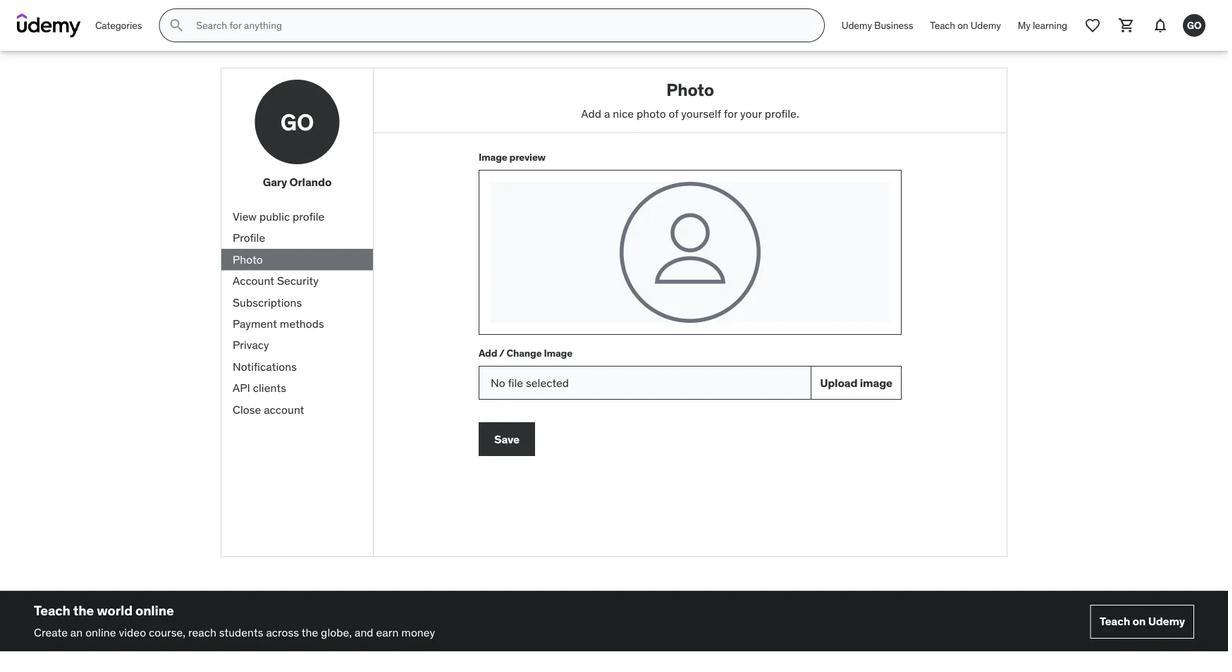 Task type: describe. For each thing, give the bounding box(es) containing it.
upload
[[821, 376, 858, 390]]

0 horizontal spatial udemy
[[842, 19, 873, 32]]

teach inside teach the world online create an online video course, reach students across the globe, and earn money
[[34, 603, 70, 619]]

close
[[233, 402, 261, 417]]

go link
[[1178, 8, 1212, 42]]

clients
[[253, 381, 286, 395]]

udemy image
[[17, 13, 81, 37]]

1 vertical spatial online
[[85, 625, 116, 640]]

photo link
[[222, 249, 373, 270]]

image preview
[[479, 151, 546, 164]]

public
[[260, 209, 290, 224]]

0 vertical spatial go
[[1188, 19, 1202, 31]]

0 horizontal spatial image
[[479, 151, 508, 164]]

1 vertical spatial add
[[479, 347, 498, 360]]

change
[[507, 347, 542, 360]]

photo inside photo add a nice photo of yourself for your profile.
[[667, 79, 714, 100]]

save button
[[479, 423, 535, 457]]

learning
[[1033, 19, 1068, 32]]

on for the leftmost teach on udemy link
[[958, 19, 969, 32]]

submit search image
[[168, 17, 185, 34]]

image
[[860, 376, 893, 390]]

1 vertical spatial go
[[281, 108, 314, 136]]

teach for the leftmost teach on udemy link
[[931, 19, 956, 32]]

teach on udemy for right teach on udemy link
[[1100, 615, 1186, 629]]

no
[[491, 376, 506, 390]]

security
[[277, 274, 319, 288]]

and
[[355, 625, 374, 640]]

add / change image
[[479, 347, 573, 360]]

1 horizontal spatial teach on udemy link
[[1091, 605, 1195, 639]]

payment methods link
[[222, 313, 373, 335]]

payment
[[233, 317, 277, 331]]

udemy for right teach on udemy link
[[1149, 615, 1186, 629]]

students
[[219, 625, 264, 640]]

for
[[724, 106, 738, 120]]

teach the world online create an online video course, reach students across the globe, and earn money
[[34, 603, 435, 640]]

0 horizontal spatial teach on udemy link
[[922, 8, 1010, 42]]

photo
[[637, 106, 666, 120]]

reach
[[188, 625, 216, 640]]

preview
[[510, 151, 546, 164]]

money
[[402, 625, 435, 640]]

photo add a nice photo of yourself for your profile.
[[581, 79, 800, 120]]

world
[[97, 603, 133, 619]]

my learning
[[1018, 19, 1068, 32]]

create
[[34, 625, 68, 640]]

privacy
[[233, 338, 269, 352]]

udemy for the leftmost teach on udemy link
[[971, 19, 1002, 32]]

privacy link
[[222, 335, 373, 356]]

account
[[233, 274, 274, 288]]

teach on udemy for the leftmost teach on udemy link
[[931, 19, 1002, 32]]

profile.
[[765, 106, 800, 120]]

save
[[494, 432, 520, 447]]

file
[[508, 376, 524, 390]]

notifications link
[[222, 356, 373, 378]]

upload image
[[821, 376, 893, 390]]

notifications image
[[1153, 17, 1170, 34]]

profile
[[233, 231, 265, 245]]



Task type: vqa. For each thing, say whether or not it's contained in the screenshot.
separate
no



Task type: locate. For each thing, give the bounding box(es) containing it.
methods
[[280, 317, 324, 331]]

earn
[[376, 625, 399, 640]]

0 horizontal spatial go
[[281, 108, 314, 136]]

0 vertical spatial the
[[73, 603, 94, 619]]

selected
[[526, 376, 569, 390]]

of
[[669, 106, 679, 120]]

view
[[233, 209, 257, 224]]

go
[[1188, 19, 1202, 31], [281, 108, 314, 136]]

add left a
[[581, 106, 602, 120]]

categories
[[95, 19, 142, 32]]

image up selected
[[544, 347, 573, 360]]

teach on udemy link
[[922, 8, 1010, 42], [1091, 605, 1195, 639]]

2 horizontal spatial teach
[[1100, 615, 1131, 629]]

the
[[73, 603, 94, 619], [302, 625, 318, 640]]

0 vertical spatial teach on udemy
[[931, 19, 1002, 32]]

1 vertical spatial teach on udemy link
[[1091, 605, 1195, 639]]

wishlist image
[[1085, 17, 1102, 34]]

notifications
[[233, 359, 297, 374]]

online
[[135, 603, 174, 619], [85, 625, 116, 640]]

0 horizontal spatial photo
[[233, 252, 263, 267]]

view public profile profile photo account security subscriptions payment methods privacy notifications api clients close account
[[233, 209, 325, 417]]

account security link
[[222, 270, 373, 292]]

account
[[264, 402, 304, 417]]

business
[[875, 19, 914, 32]]

categories button
[[87, 8, 150, 42]]

1 vertical spatial on
[[1133, 615, 1147, 629]]

0 horizontal spatial add
[[479, 347, 498, 360]]

photo inside view public profile profile photo account security subscriptions payment methods privacy notifications api clients close account
[[233, 252, 263, 267]]

your
[[741, 106, 762, 120]]

2 horizontal spatial udemy
[[1149, 615, 1186, 629]]

orlando
[[290, 175, 332, 189]]

the up the an
[[73, 603, 94, 619]]

api
[[233, 381, 250, 395]]

my learning link
[[1010, 8, 1076, 42]]

1 vertical spatial teach on udemy
[[1100, 615, 1186, 629]]

gary
[[263, 175, 287, 189]]

Search for anything text field
[[194, 13, 808, 37]]

0 vertical spatial on
[[958, 19, 969, 32]]

udemy
[[842, 19, 873, 32], [971, 19, 1002, 32], [1149, 615, 1186, 629]]

go right notifications icon
[[1188, 19, 1202, 31]]

online right the an
[[85, 625, 116, 640]]

1 vertical spatial the
[[302, 625, 318, 640]]

video
[[119, 625, 146, 640]]

add
[[581, 106, 602, 120], [479, 347, 498, 360]]

shopping cart with 0 items image
[[1119, 17, 1136, 34]]

no file selected
[[491, 376, 569, 390]]

add inside photo add a nice photo of yourself for your profile.
[[581, 106, 602, 120]]

0 horizontal spatial on
[[958, 19, 969, 32]]

1 vertical spatial image
[[544, 347, 573, 360]]

profile
[[293, 209, 325, 224]]

image
[[479, 151, 508, 164], [544, 347, 573, 360]]

0 horizontal spatial online
[[85, 625, 116, 640]]

add left the /
[[479, 347, 498, 360]]

1 horizontal spatial add
[[581, 106, 602, 120]]

0 vertical spatial teach on udemy link
[[922, 8, 1010, 42]]

udemy business link
[[834, 8, 922, 42]]

subscriptions
[[233, 295, 302, 310]]

on
[[958, 19, 969, 32], [1133, 615, 1147, 629]]

1 horizontal spatial on
[[1133, 615, 1147, 629]]

1 horizontal spatial online
[[135, 603, 174, 619]]

close account link
[[222, 399, 373, 421]]

/
[[499, 347, 505, 360]]

0 horizontal spatial teach
[[34, 603, 70, 619]]

0 vertical spatial image
[[479, 151, 508, 164]]

view public profile link
[[222, 206, 373, 228]]

1 horizontal spatial udemy
[[971, 19, 1002, 32]]

subscriptions link
[[222, 292, 373, 313]]

an
[[70, 625, 83, 640]]

1 horizontal spatial go
[[1188, 19, 1202, 31]]

go up the gary orlando
[[281, 108, 314, 136]]

on for right teach on udemy link
[[1133, 615, 1147, 629]]

0 vertical spatial photo
[[667, 79, 714, 100]]

photo down profile
[[233, 252, 263, 267]]

teach on udemy
[[931, 19, 1002, 32], [1100, 615, 1186, 629]]

1 horizontal spatial photo
[[667, 79, 714, 100]]

across
[[266, 625, 299, 640]]

0 horizontal spatial the
[[73, 603, 94, 619]]

a
[[604, 106, 610, 120]]

teach
[[931, 19, 956, 32], [34, 603, 70, 619], [1100, 615, 1131, 629]]

the left globe,
[[302, 625, 318, 640]]

image left preview
[[479, 151, 508, 164]]

gary orlando
[[263, 175, 332, 189]]

online up course,
[[135, 603, 174, 619]]

my
[[1018, 19, 1031, 32]]

globe,
[[321, 625, 352, 640]]

1 horizontal spatial image
[[544, 347, 573, 360]]

profile link
[[222, 228, 373, 249]]

udemy business
[[842, 19, 914, 32]]

1 horizontal spatial the
[[302, 625, 318, 640]]

photo
[[667, 79, 714, 100], [233, 252, 263, 267]]

0 horizontal spatial teach on udemy
[[931, 19, 1002, 32]]

1 horizontal spatial teach
[[931, 19, 956, 32]]

1 vertical spatial photo
[[233, 252, 263, 267]]

yourself
[[682, 106, 721, 120]]

0 vertical spatial online
[[135, 603, 174, 619]]

teach for right teach on udemy link
[[1100, 615, 1131, 629]]

api clients link
[[222, 378, 373, 399]]

course,
[[149, 625, 186, 640]]

0 vertical spatial add
[[581, 106, 602, 120]]

1 horizontal spatial teach on udemy
[[1100, 615, 1186, 629]]

photo up yourself
[[667, 79, 714, 100]]

nice
[[613, 106, 634, 120]]



